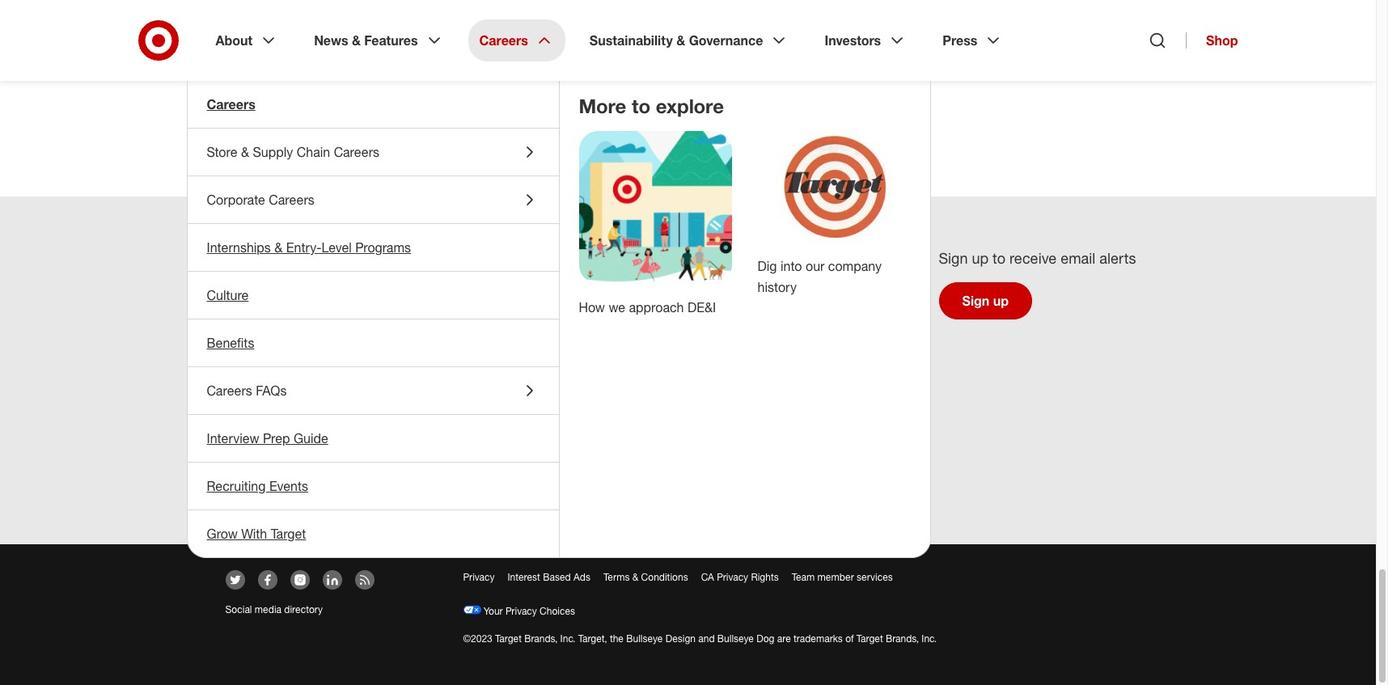 Task type: locate. For each thing, give the bounding box(es) containing it.
recruiting
[[207, 478, 266, 494]]

site navigation element
[[0, 0, 1388, 685]]

1 vertical spatial news
[[225, 291, 260, 307]]

1 horizontal spatial to
[[632, 94, 650, 118]]

news & features link
[[303, 19, 455, 61], [225, 291, 329, 307]]

0 vertical spatial about
[[216, 32, 253, 49]]

to inside site navigation "element"
[[632, 94, 650, 118]]

approach
[[629, 299, 684, 315]]

up
[[972, 249, 989, 267], [993, 293, 1009, 309]]

ca
[[701, 571, 714, 583]]

0 vertical spatial store
[[207, 144, 237, 160]]

governance
[[689, 32, 763, 49], [562, 251, 637, 267]]

governance inside site navigation "element"
[[689, 32, 763, 49]]

©2023 target brands, inc. target, the bullseye design and bullseye dog are trademarks of target brands, inc.
[[463, 632, 937, 645]]

about link for the topmost sustainability & governance link's the news & features link
[[204, 19, 290, 61]]

0 horizontal spatial inc.
[[560, 632, 576, 645]]

news up better*
[[314, 32, 348, 49]]

news for the topmost sustainability & governance link's the news & features link
[[314, 32, 348, 49]]

careers link
[[468, 19, 565, 61], [187, 81, 559, 128], [225, 332, 274, 348]]

fill image
[[261, 573, 274, 586], [326, 573, 339, 586]]

news for the news & features link corresponding to bottommost sustainability & governance link
[[225, 291, 260, 307]]

news & features down the artificial
[[314, 32, 418, 49]]

interest based ads
[[508, 571, 590, 583]]

governance up the we
[[562, 251, 637, 267]]

to inside target's using artificial intelligence to make your shopping experience *even better*
[[252, 28, 265, 46]]

1 vertical spatial how
[[579, 299, 605, 315]]

2 fill image from the left
[[293, 573, 306, 586]]

inc. left target,
[[560, 632, 576, 645]]

1 vertical spatial up
[[993, 293, 1009, 309]]

&
[[352, 32, 361, 49], [676, 32, 685, 49], [241, 144, 249, 160], [274, 239, 283, 256], [550, 251, 559, 267], [263, 291, 272, 307], [632, 571, 638, 583]]

0 vertical spatial sign
[[939, 249, 968, 267]]

1 vertical spatial news & features link
[[225, 291, 329, 307]]

investors
[[825, 32, 881, 49]]

on
[[633, 28, 649, 46]]

1 horizontal spatial dec
[[569, 104, 587, 116]]

to right more
[[632, 94, 650, 118]]

internships & entry-level programs
[[207, 239, 411, 256]]

up for sign up to receive email alerts
[[972, 249, 989, 267]]

& for store & supply chain careers link
[[241, 144, 249, 160]]

features down the entry-
[[276, 291, 329, 307]]

1 vertical spatial 2023
[[600, 104, 622, 116]]

target right of
[[857, 632, 883, 645]]

target down "your privacy choices" link
[[495, 632, 522, 645]]

dec left 18,
[[252, 83, 269, 95]]

bullseye right the
[[626, 632, 663, 645]]

1 horizontal spatial your
[[484, 605, 503, 617]]

fill image up the "directory"
[[293, 573, 306, 586]]

1 horizontal spatial bullseye
[[717, 632, 754, 645]]

careers link left chief
[[468, 19, 565, 61]]

sustainability inside site navigation "element"
[[590, 32, 673, 49]]

1 vertical spatial target's
[[687, 28, 737, 46]]

culture link
[[187, 272, 559, 319]]

1 horizontal spatial target's
[[687, 28, 737, 46]]

2 horizontal spatial privacy
[[717, 571, 748, 583]]

dec 7, 2023
[[569, 104, 622, 116]]

to left receive
[[993, 249, 1006, 267]]

up up sign up
[[972, 249, 989, 267]]

1 vertical spatial experience
[[408, 28, 482, 46]]

are
[[777, 632, 791, 645]]

corporate careers link
[[187, 176, 559, 223]]

1 horizontal spatial up
[[993, 293, 1009, 309]]

to up *even
[[252, 28, 265, 46]]

0 vertical spatial dec
[[252, 83, 269, 95]]

0 horizontal spatial your
[[309, 28, 337, 46]]

faqs
[[256, 383, 287, 399]]

shop link
[[1186, 32, 1238, 49]]

& for terms & conditions link on the left bottom
[[632, 571, 638, 583]]

your
[[309, 28, 337, 46], [484, 605, 503, 617]]

store up corporate
[[207, 144, 237, 160]]

privacy down the interest at the bottom left
[[505, 605, 537, 617]]

dec for chief guest experience officer cara sylvester on how target's industry- leading experience delivers for our guests
[[569, 104, 587, 116]]

news inside site navigation "element"
[[314, 32, 348, 49]]

privacy left the interest at the bottom left
[[463, 571, 495, 583]]

privacy
[[463, 571, 495, 583], [717, 571, 748, 583], [505, 605, 537, 617]]

1 vertical spatial features
[[276, 291, 329, 307]]

& for the news & features link corresponding to bottommost sustainability & governance link
[[263, 291, 272, 307]]

news & features link for bottommost sustainability & governance link
[[225, 291, 329, 307]]

your privacy choices link
[[463, 605, 575, 617]]

1 vertical spatial sustainability
[[463, 251, 546, 267]]

0 horizontal spatial dec
[[252, 83, 269, 95]]

1 horizontal spatial features
[[364, 32, 418, 49]]

0 horizontal spatial features
[[276, 291, 329, 307]]

grow
[[207, 526, 238, 542]]

how right on
[[653, 28, 683, 46]]

social
[[225, 603, 252, 615]]

sign up to receive email alerts
[[939, 249, 1136, 267]]

about link
[[204, 19, 290, 61], [225, 251, 262, 267]]

0 vertical spatial target's
[[252, 7, 302, 25]]

about up *even
[[216, 32, 253, 49]]

privacy link
[[463, 571, 495, 583]]

0 vertical spatial to
[[252, 28, 265, 46]]

1 brands, from the left
[[524, 632, 558, 645]]

careers link down culture
[[225, 332, 274, 348]]

dec
[[252, 83, 269, 95], [569, 104, 587, 116]]

careers link up store & supply chain careers link
[[187, 81, 559, 128]]

0 horizontal spatial bullseye
[[626, 632, 663, 645]]

brands, right of
[[886, 632, 919, 645]]

how left the we
[[579, 299, 605, 315]]

2023 for better*
[[288, 83, 310, 95]]

governance up delivers at the top right
[[689, 32, 763, 49]]

explore
[[656, 94, 724, 118]]

industry-
[[741, 28, 799, 46]]

find
[[727, 288, 753, 304]]

1 horizontal spatial how
[[653, 28, 683, 46]]

1 vertical spatial governance
[[562, 251, 637, 267]]

up down sign up to receive email alerts
[[993, 293, 1009, 309]]

news up benefits
[[225, 291, 260, 307]]

to
[[252, 28, 265, 46], [632, 94, 650, 118], [993, 249, 1006, 267]]

target inside the grow with target link
[[271, 526, 306, 542]]

the
[[610, 632, 624, 645]]

about
[[216, 32, 253, 49], [225, 251, 262, 267]]

1 horizontal spatial brands,
[[886, 632, 919, 645]]

experience up delivers at the top right
[[650, 7, 724, 25]]

up inside sign up link
[[993, 293, 1009, 309]]

news
[[314, 32, 348, 49], [225, 291, 260, 307]]

0 vertical spatial news
[[314, 32, 348, 49]]

1 horizontal spatial sustainability
[[590, 32, 673, 49]]

events
[[269, 478, 308, 494]]

features for the topmost sustainability & governance link
[[364, 32, 418, 49]]

bullseye right 'and'
[[717, 632, 754, 645]]

1 inc. from the left
[[560, 632, 576, 645]]

news & features
[[314, 32, 418, 49], [225, 291, 329, 307]]

fill image down the grow with target link
[[326, 573, 339, 586]]

prep
[[263, 430, 290, 447]]

an illustrated cityscape and a diverse group of people interacting and shopping at target. image
[[579, 131, 732, 284]]

1 horizontal spatial governance
[[689, 32, 763, 49]]

news & features down the entry-
[[225, 291, 329, 307]]

2023 right 18,
[[288, 83, 310, 95]]

0 horizontal spatial brands,
[[524, 632, 558, 645]]

dec for target's using artificial intelligence to make your shopping experience *even better*
[[252, 83, 269, 95]]

experience
[[650, 7, 724, 25], [408, 28, 482, 46], [625, 49, 699, 67]]

interest based ads link
[[508, 571, 590, 583]]

internships
[[207, 239, 271, 256]]

store inside site navigation "element"
[[207, 144, 237, 160]]

0 vertical spatial up
[[972, 249, 989, 267]]

experience inside target's using artificial intelligence to make your shopping experience *even better*
[[408, 28, 482, 46]]

ca privacy rights link
[[701, 571, 779, 583]]

0 vertical spatial how
[[653, 28, 683, 46]]

2 horizontal spatial to
[[993, 249, 1006, 267]]

0 vertical spatial careers link
[[468, 19, 565, 61]]

your down using
[[309, 28, 337, 46]]

0 horizontal spatial up
[[972, 249, 989, 267]]

1 fill image from the left
[[229, 573, 241, 586]]

email
[[1061, 249, 1095, 267]]

target's up make
[[252, 7, 302, 25]]

0 vertical spatial sustainability
[[590, 32, 673, 49]]

0 horizontal spatial 2023
[[288, 83, 310, 95]]

history
[[758, 279, 797, 296]]

0 vertical spatial sustainability & governance
[[590, 32, 763, 49]]

how inside site navigation "element"
[[579, 299, 605, 315]]

governance for bottommost sustainability & governance link
[[562, 251, 637, 267]]

target's inside target's using artificial intelligence to make your shopping experience *even better*
[[252, 7, 302, 25]]

target's inside chief guest experience officer cara sylvester on how target's industry- leading experience delivers for our guests
[[687, 28, 737, 46]]

1 vertical spatial store
[[768, 288, 801, 304]]

dig into our company history
[[758, 258, 882, 296]]

18,
[[272, 83, 286, 95]]

1 vertical spatial dec
[[569, 104, 587, 116]]

2023
[[288, 83, 310, 95], [600, 104, 622, 116]]

0 horizontal spatial how
[[579, 299, 605, 315]]

target
[[271, 526, 306, 542], [495, 632, 522, 645], [857, 632, 883, 645]]

sign down sign up to receive email alerts
[[962, 293, 990, 309]]

0 horizontal spatial to
[[252, 28, 265, 46]]

target right with
[[271, 526, 306, 542]]

privacy right ca on the bottom right
[[717, 571, 748, 583]]

1 vertical spatial to
[[632, 94, 650, 118]]

store & supply chain careers
[[207, 144, 379, 160]]

experience down on
[[625, 49, 699, 67]]

features down the artificial
[[364, 32, 418, 49]]

0 horizontal spatial target
[[271, 526, 306, 542]]

2023 right 7,
[[600, 104, 622, 116]]

your privacy choices
[[481, 605, 575, 617]]

0 horizontal spatial fill image
[[261, 573, 274, 586]]

investors link
[[813, 19, 918, 61]]

0 vertical spatial governance
[[689, 32, 763, 49]]

features inside site navigation "element"
[[364, 32, 418, 49]]

about up culture
[[225, 251, 262, 267]]

fill image up the media
[[261, 573, 274, 586]]

1 horizontal spatial news
[[314, 32, 348, 49]]

1 horizontal spatial fill image
[[326, 573, 339, 586]]

sustainability & governance
[[590, 32, 763, 49], [463, 251, 637, 267]]

up for sign up
[[993, 293, 1009, 309]]

1 vertical spatial your
[[484, 605, 503, 617]]

1 horizontal spatial inc.
[[922, 632, 937, 645]]

sign for sign up
[[962, 293, 990, 309]]

& for the topmost sustainability & governance link
[[676, 32, 685, 49]]

make
[[269, 28, 304, 46]]

target's using artificial intelligence to make your shopping experience *even better*
[[252, 7, 482, 67]]

programs
[[355, 239, 411, 256]]

experience down intelligence
[[408, 28, 482, 46]]

2023 for leading
[[600, 104, 622, 116]]

inc.
[[560, 632, 576, 645], [922, 632, 937, 645]]

0 horizontal spatial store
[[207, 144, 237, 160]]

target,
[[578, 632, 607, 645]]

0 vertical spatial news & features
[[314, 32, 418, 49]]

0 horizontal spatial news
[[225, 291, 260, 307]]

2 vertical spatial to
[[993, 249, 1006, 267]]

0 horizontal spatial governance
[[562, 251, 637, 267]]

sign up sign up link
[[939, 249, 968, 267]]

©2023
[[463, 632, 492, 645]]

dec left 7,
[[569, 104, 587, 116]]

about link up 18,
[[204, 19, 290, 61]]

brands, down your privacy choices
[[524, 632, 558, 645]]

1 vertical spatial sign
[[962, 293, 990, 309]]

1 horizontal spatial fill image
[[293, 573, 306, 586]]

sustainability & governance link
[[578, 19, 800, 61], [463, 251, 637, 267]]

we
[[609, 299, 625, 315]]

1 horizontal spatial target
[[495, 632, 522, 645]]

1 vertical spatial about link
[[225, 251, 262, 267]]

0 vertical spatial about link
[[204, 19, 290, 61]]

fill image up social
[[229, 573, 241, 586]]

0 horizontal spatial target's
[[252, 7, 302, 25]]

social media directory
[[225, 603, 323, 615]]

about link up culture
[[225, 251, 262, 267]]

0 vertical spatial 2023
[[288, 83, 310, 95]]

inc. right of
[[922, 632, 937, 645]]

your up ©2023
[[484, 605, 503, 617]]

target's up delivers at the top right
[[687, 28, 737, 46]]

interview
[[207, 430, 259, 447]]

benefits link
[[187, 320, 559, 366]]

0 vertical spatial news & features link
[[303, 19, 455, 61]]

2 horizontal spatial target
[[857, 632, 883, 645]]

team member services
[[792, 571, 893, 583]]

1 horizontal spatial privacy
[[505, 605, 537, 617]]

fill image
[[229, 573, 241, 586], [293, 573, 306, 586]]

our
[[806, 258, 825, 274]]

1 horizontal spatial 2023
[[600, 104, 622, 116]]

0 horizontal spatial sustainability
[[463, 251, 546, 267]]

0 vertical spatial your
[[309, 28, 337, 46]]

store right a
[[768, 288, 801, 304]]

store
[[207, 144, 237, 160], [768, 288, 801, 304]]

0 vertical spatial features
[[364, 32, 418, 49]]

how inside chief guest experience officer cara sylvester on how target's industry- leading experience delivers for our guests
[[653, 28, 683, 46]]

ads
[[574, 571, 590, 583]]

0 horizontal spatial fill image
[[229, 573, 241, 586]]

0 vertical spatial experience
[[650, 7, 724, 25]]



Task type: describe. For each thing, give the bounding box(es) containing it.
7,
[[589, 104, 597, 116]]

more
[[579, 94, 626, 118]]

features for bottommost sustainability & governance link
[[276, 291, 329, 307]]

chief
[[569, 7, 603, 25]]

target's using artificial intelligence to make your shopping experience *even better* link
[[252, 7, 482, 67]]

guide
[[294, 430, 328, 447]]

grow with target
[[207, 526, 306, 542]]

shopping
[[341, 28, 404, 46]]

of
[[845, 632, 854, 645]]

1 fill image from the left
[[261, 573, 274, 586]]

based
[[543, 571, 571, 583]]

entry-
[[286, 239, 322, 256]]

2 bullseye from the left
[[717, 632, 754, 645]]

rights
[[751, 571, 779, 583]]

& for bottommost sustainability & governance link
[[550, 251, 559, 267]]

and
[[698, 632, 715, 645]]

about inside site navigation "element"
[[216, 32, 253, 49]]

target.com
[[727, 250, 795, 266]]

member
[[818, 571, 854, 583]]

cara
[[776, 7, 806, 25]]

recruiting events
[[207, 478, 308, 494]]

ca privacy rights
[[701, 571, 779, 583]]

2 vertical spatial experience
[[625, 49, 699, 67]]

2 fill image from the left
[[326, 573, 339, 586]]

2 vertical spatial careers link
[[225, 332, 274, 348]]

store & supply chain careers link
[[187, 129, 559, 176]]

leading
[[569, 49, 621, 67]]

your inside target's using artificial intelligence to make your shopping experience *even better*
[[309, 28, 337, 46]]

2 inc. from the left
[[922, 632, 937, 645]]

into
[[781, 258, 802, 274]]

how we approach de&i
[[579, 299, 716, 315]]

dig
[[758, 258, 777, 274]]

level
[[322, 239, 352, 256]]

interview prep guide
[[207, 430, 328, 447]]

dec 18, 2023
[[252, 83, 310, 95]]

corporate careers
[[207, 192, 314, 208]]

corporate
[[207, 192, 265, 208]]

internships & entry-level programs link
[[187, 224, 559, 271]]

terms
[[603, 571, 630, 583]]

find a store link
[[701, 286, 801, 306]]

dig into our company history link
[[758, 258, 882, 296]]

*even
[[252, 49, 289, 67]]

how we approach de&i link
[[579, 299, 716, 315]]

1 vertical spatial about
[[225, 251, 262, 267]]

services
[[857, 571, 893, 583]]

press
[[943, 32, 977, 49]]

2 brands, from the left
[[886, 632, 919, 645]]

1 vertical spatial sustainability & governance link
[[463, 251, 637, 267]]

1 horizontal spatial store
[[768, 288, 801, 304]]

for
[[759, 49, 776, 67]]

with
[[241, 526, 267, 542]]

sylvester
[[569, 28, 629, 46]]

privacy for your privacy choices
[[505, 605, 537, 617]]

chief guest experience officer cara sylvester on how target's industry- leading experience delivers for our guests
[[569, 7, 806, 88]]

trademarks
[[794, 632, 843, 645]]

careers faqs
[[207, 383, 287, 399]]

about link for the news & features link corresponding to bottommost sustainability & governance link
[[225, 251, 262, 267]]

& for internships & entry-level programs link
[[274, 239, 283, 256]]

guest
[[607, 7, 646, 25]]

artificial
[[347, 7, 400, 25]]

sign up link
[[939, 282, 1032, 319]]

de&i
[[688, 299, 716, 315]]

news & features inside site navigation "element"
[[314, 32, 418, 49]]

1 vertical spatial sustainability & governance
[[463, 251, 637, 267]]

intelligence
[[404, 7, 478, 25]]

dog
[[757, 632, 775, 645]]

using
[[306, 7, 343, 25]]

0 vertical spatial sustainability & governance link
[[578, 19, 800, 61]]

terms & conditions
[[603, 571, 688, 583]]

choices
[[540, 605, 575, 617]]

grow with target link
[[187, 510, 559, 557]]

interest
[[508, 571, 540, 583]]

guests
[[569, 70, 615, 88]]

social media directory link
[[225, 603, 323, 615]]

delivers
[[703, 49, 755, 67]]

sign for sign up to receive email alerts
[[939, 249, 968, 267]]

find a store
[[727, 288, 801, 304]]

a
[[757, 288, 764, 304]]

sustainability & governance inside site navigation "element"
[[590, 32, 763, 49]]

careers faqs link
[[187, 367, 559, 414]]

media
[[255, 603, 282, 615]]

better*
[[293, 49, 338, 67]]

red and white bullseye logo from 1962 with target written over it image
[[758, 131, 910, 243]]

sign up
[[962, 293, 1009, 309]]

1 vertical spatial careers link
[[187, 81, 559, 128]]

company
[[828, 258, 882, 274]]

1 bullseye from the left
[[626, 632, 663, 645]]

culture
[[207, 287, 249, 303]]

0 horizontal spatial privacy
[[463, 571, 495, 583]]

benefits
[[207, 335, 254, 351]]

officer
[[728, 7, 772, 25]]

& for the topmost sustainability & governance link's the news & features link
[[352, 32, 361, 49]]

team
[[792, 571, 815, 583]]

interview prep guide link
[[187, 415, 559, 462]]

privacy for ca privacy rights
[[717, 571, 748, 583]]

governance for the topmost sustainability & governance link
[[689, 32, 763, 49]]

supply
[[253, 144, 293, 160]]

shop
[[1206, 32, 1238, 49]]

news & features link for the topmost sustainability & governance link
[[303, 19, 455, 61]]

1 vertical spatial news & features
[[225, 291, 329, 307]]

careers inside "link"
[[207, 383, 252, 399]]

chief guest experience officer cara sylvester on how target's industry- leading experience delivers for our guests link
[[569, 7, 806, 88]]



Task type: vqa. For each thing, say whether or not it's contained in the screenshot.
Target,
yes



